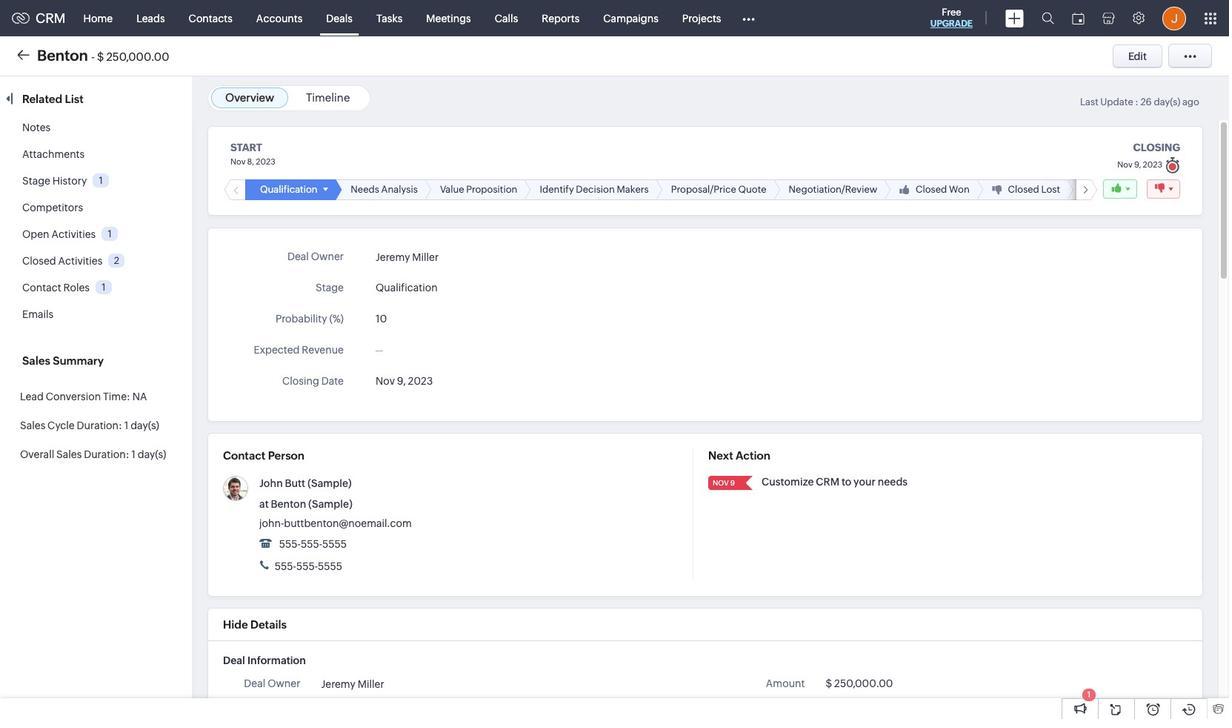 Task type: vqa. For each thing, say whether or not it's contained in the screenshot.
the bottommost late by  days image
no



Task type: locate. For each thing, give the bounding box(es) containing it.
1 vertical spatial crm
[[816, 476, 840, 488]]

0 horizontal spatial miller
[[358, 678, 384, 690]]

competitors link
[[22, 202, 83, 214]]

campaigns
[[604, 12, 659, 24]]

sales left cycle
[[20, 420, 45, 431]]

deal
[[288, 251, 309, 262], [223, 655, 245, 666], [244, 678, 266, 689]]

1 vertical spatial jeremy
[[321, 678, 356, 690]]

contact roles link
[[22, 282, 90, 294]]

action
[[736, 449, 771, 462]]

duration: for sales cycle duration:
[[77, 420, 122, 431]]

nov 9, 2023
[[376, 375, 433, 387]]

duration: down sales cycle duration: 1 day(s) on the bottom left
[[84, 448, 129, 460]]

0 horizontal spatial 2023
[[256, 157, 276, 166]]

lost
[[1042, 184, 1061, 195]]

create menu element
[[997, 0, 1033, 36]]

contact for contact roles
[[22, 282, 61, 294]]

overview
[[225, 91, 274, 104]]

(sample) up john-buttbenton@noemail.com
[[308, 498, 353, 510]]

needs
[[351, 184, 379, 195]]

crm left to
[[816, 476, 840, 488]]

search element
[[1033, 0, 1064, 36]]

deal owner up probability (%)
[[288, 251, 344, 262]]

1 vertical spatial miller
[[358, 678, 384, 690]]

activities for open activities
[[51, 228, 96, 240]]

nov left 9
[[713, 479, 729, 487]]

closed
[[916, 184, 948, 195], [1009, 184, 1040, 195], [22, 255, 56, 267]]

nov inside "closing nov 9, 2023"
[[1118, 160, 1133, 169]]

deal owner
[[288, 251, 344, 262], [244, 678, 301, 689]]

proposal/price
[[671, 184, 737, 195]]

probability (%)
[[276, 313, 344, 325]]

activities
[[51, 228, 96, 240], [58, 255, 103, 267]]

stage up (%)
[[316, 282, 344, 294]]

attachments link
[[22, 148, 85, 160]]

0 vertical spatial 9,
[[1135, 160, 1142, 169]]

1 vertical spatial contact
[[223, 449, 266, 462]]

profile element
[[1154, 0, 1196, 36]]

create menu image
[[1006, 9, 1025, 27]]

1 horizontal spatial stage
[[316, 282, 344, 294]]

owner down information
[[268, 678, 301, 689]]

nov down update
[[1118, 160, 1133, 169]]

meetings
[[426, 12, 471, 24]]

overall
[[20, 448, 54, 460]]

-
[[91, 50, 95, 63]]

1 vertical spatial qualification
[[376, 282, 438, 294]]

contact up john
[[223, 449, 266, 462]]

crm left home link
[[36, 10, 66, 26]]

closed left won
[[916, 184, 948, 195]]

2 horizontal spatial closed
[[1009, 184, 1040, 195]]

john-
[[259, 517, 284, 529]]

activities for closed activities
[[58, 255, 103, 267]]

last update : 26 day(s) ago
[[1081, 96, 1200, 107]]

1 horizontal spatial benton
[[271, 498, 306, 510]]

0 vertical spatial day(s)
[[1155, 96, 1181, 107]]

closing date
[[282, 375, 344, 387]]

nov left 8, on the top left
[[231, 157, 246, 166]]

contact up emails link
[[22, 282, 61, 294]]

1 horizontal spatial jeremy
[[376, 252, 410, 263]]

0 vertical spatial duration:
[[77, 420, 122, 431]]

0 vertical spatial activities
[[51, 228, 96, 240]]

owner
[[311, 251, 344, 262], [268, 678, 301, 689]]

10
[[376, 313, 387, 325]]

1 horizontal spatial closed
[[916, 184, 948, 195]]

0 vertical spatial stage
[[22, 175, 50, 187]]

sales up lead at bottom
[[22, 354, 50, 367]]

identify
[[540, 184, 574, 195]]

decision
[[576, 184, 615, 195]]

2023 for closing
[[1144, 160, 1163, 169]]

1 vertical spatial sales
[[20, 420, 45, 431]]

0 vertical spatial (sample)
[[308, 477, 352, 489]]

closed activities link
[[22, 255, 103, 267]]

customize crm to your needs
[[762, 476, 908, 488]]

emails link
[[22, 308, 54, 320]]

0 vertical spatial 250,000.00
[[106, 50, 169, 63]]

start
[[231, 142, 262, 153]]

0 horizontal spatial contact
[[22, 282, 61, 294]]

0 vertical spatial crm
[[36, 10, 66, 26]]

0 vertical spatial benton
[[37, 46, 88, 63]]

0 horizontal spatial 250,000.00
[[106, 50, 169, 63]]

$ right the -
[[97, 50, 104, 63]]

1 horizontal spatial 9,
[[1135, 160, 1142, 169]]

1 vertical spatial activities
[[58, 255, 103, 267]]

deal up probability
[[288, 251, 309, 262]]

probability
[[276, 313, 327, 325]]

deal down deal information
[[244, 678, 266, 689]]

closed down open
[[22, 255, 56, 267]]

2023 inside "closing nov 9, 2023"
[[1144, 160, 1163, 169]]

0 vertical spatial $
[[97, 50, 104, 63]]

analysis
[[381, 184, 418, 195]]

1 vertical spatial owner
[[268, 678, 301, 689]]

closed left lost
[[1009, 184, 1040, 195]]

jeremy
[[376, 252, 410, 263], [321, 678, 356, 690]]

overall sales duration: 1 day(s)
[[20, 448, 166, 460]]

duration:
[[77, 420, 122, 431], [84, 448, 129, 460]]

tasks
[[377, 12, 403, 24]]

0 horizontal spatial $
[[97, 50, 104, 63]]

activities up roles
[[58, 255, 103, 267]]

0 horizontal spatial 9,
[[397, 375, 406, 387]]

closed for closed activities
[[22, 255, 56, 267]]

0 horizontal spatial crm
[[36, 10, 66, 26]]

john
[[259, 477, 283, 489]]

2 vertical spatial day(s)
[[138, 448, 166, 460]]

projects link
[[671, 0, 733, 36]]

0 vertical spatial sales
[[22, 354, 50, 367]]

deal owner down information
[[244, 678, 301, 689]]

benton left the -
[[37, 46, 88, 63]]

0 horizontal spatial stage
[[22, 175, 50, 187]]

hide details
[[223, 618, 287, 631]]

9, down closing
[[1135, 160, 1142, 169]]

duration: for overall sales duration:
[[84, 448, 129, 460]]

contact
[[22, 282, 61, 294], [223, 449, 266, 462]]

1 horizontal spatial miller
[[412, 252, 439, 263]]

sales for sales cycle duration: 1 day(s)
[[20, 420, 45, 431]]

edit button
[[1113, 44, 1163, 68]]

value proposition
[[440, 184, 518, 195]]

0 vertical spatial qualification
[[260, 184, 318, 195]]

projects
[[683, 12, 722, 24]]

activities up closed activities link
[[51, 228, 96, 240]]

time:
[[103, 391, 130, 403]]

stage
[[22, 175, 50, 187], [316, 282, 344, 294]]

0 horizontal spatial qualification
[[260, 184, 318, 195]]

revenue
[[302, 344, 344, 356]]

reports
[[542, 12, 580, 24]]

(sample) for at benton (sample)
[[308, 498, 353, 510]]

$
[[97, 50, 104, 63], [826, 678, 833, 689]]

negotiation/review
[[789, 184, 878, 195]]

competitors
[[22, 202, 83, 214]]

information
[[248, 655, 306, 666]]

1 vertical spatial stage
[[316, 282, 344, 294]]

0 vertical spatial owner
[[311, 251, 344, 262]]

summary
[[53, 354, 104, 367]]

tasks link
[[365, 0, 415, 36]]

1 vertical spatial deal
[[223, 655, 245, 666]]

1 horizontal spatial contact
[[223, 449, 266, 462]]

0 horizontal spatial closed
[[22, 255, 56, 267]]

1 vertical spatial day(s)
[[131, 420, 159, 431]]

benton down butt
[[271, 498, 306, 510]]

0 vertical spatial jeremy miller
[[376, 252, 439, 263]]

(sample) up "benton (sample)" link
[[308, 477, 352, 489]]

2 vertical spatial sales
[[56, 448, 82, 460]]

2 horizontal spatial 2023
[[1144, 160, 1163, 169]]

campaigns link
[[592, 0, 671, 36]]

qualification up 10
[[376, 282, 438, 294]]

1 horizontal spatial 250,000.00
[[835, 678, 894, 689]]

sales down cycle
[[56, 448, 82, 460]]

2023
[[256, 157, 276, 166], [1144, 160, 1163, 169], [408, 375, 433, 387]]

1 vertical spatial (sample)
[[308, 498, 353, 510]]

crm
[[36, 10, 66, 26], [816, 476, 840, 488]]

1 vertical spatial duration:
[[84, 448, 129, 460]]

jeremy miller
[[376, 252, 439, 263], [321, 678, 384, 690]]

9, right date on the bottom
[[397, 375, 406, 387]]

stage up the competitors
[[22, 175, 50, 187]]

timeline link
[[306, 91, 350, 104]]

250,000.00 inside benton - $ 250,000.00
[[106, 50, 169, 63]]

1 vertical spatial 9,
[[397, 375, 406, 387]]

2023 for start
[[256, 157, 276, 166]]

deal down hide
[[223, 655, 245, 666]]

0 vertical spatial contact
[[22, 282, 61, 294]]

owner up (%)
[[311, 251, 344, 262]]

person
[[268, 449, 305, 462]]

duration: up overall sales duration: 1 day(s)
[[77, 420, 122, 431]]

qualification down start nov 8, 2023
[[260, 184, 318, 195]]

2023 inside start nov 8, 2023
[[256, 157, 276, 166]]

0 horizontal spatial owner
[[268, 678, 301, 689]]

sales
[[22, 354, 50, 367], [20, 420, 45, 431], [56, 448, 82, 460]]

to
[[842, 476, 852, 488]]

1 vertical spatial benton
[[271, 498, 306, 510]]

1 horizontal spatial qualification
[[376, 282, 438, 294]]

5555
[[323, 538, 347, 550], [318, 560, 343, 572]]

$ right amount
[[826, 678, 833, 689]]

john butt (sample) link
[[259, 477, 352, 489]]

overview link
[[225, 91, 274, 104]]

closing
[[1134, 142, 1181, 153]]

1 vertical spatial $
[[826, 678, 833, 689]]

notes link
[[22, 122, 51, 133]]

0 vertical spatial jeremy
[[376, 252, 410, 263]]

1 vertical spatial jeremy miller
[[321, 678, 384, 690]]

1 vertical spatial 555-555-5555
[[273, 560, 343, 572]]



Task type: describe. For each thing, give the bounding box(es) containing it.
date
[[321, 375, 344, 387]]

next
[[709, 449, 734, 462]]

customize crm to your needs link
[[762, 476, 908, 488]]

closing
[[282, 375, 319, 387]]

$ inside benton - $ 250,000.00
[[97, 50, 104, 63]]

edit
[[1129, 50, 1148, 62]]

related list
[[22, 93, 86, 105]]

accounts link
[[245, 0, 315, 36]]

stage for stage
[[316, 282, 344, 294]]

home link
[[72, 0, 125, 36]]

day(s) for last update : 26 day(s) ago
[[1155, 96, 1181, 107]]

open activities link
[[22, 228, 96, 240]]

sales cycle duration: 1 day(s)
[[20, 420, 159, 431]]

cycle
[[48, 420, 75, 431]]

john-buttbenton@noemail.com link
[[259, 517, 412, 529]]

26
[[1141, 96, 1153, 107]]

profile image
[[1163, 6, 1187, 30]]

related
[[22, 93, 62, 105]]

crm link
[[12, 10, 66, 26]]

open activities
[[22, 228, 96, 240]]

lead
[[20, 391, 44, 403]]

notes
[[22, 122, 51, 133]]

deals
[[326, 12, 353, 24]]

emails
[[22, 308, 54, 320]]

contact for contact person
[[223, 449, 266, 462]]

1 horizontal spatial owner
[[311, 251, 344, 262]]

at benton (sample)
[[259, 498, 353, 510]]

closed activities
[[22, 255, 103, 267]]

calls
[[495, 12, 518, 24]]

closed won
[[916, 184, 970, 195]]

john-buttbenton@noemail.com
[[259, 517, 412, 529]]

free
[[942, 7, 962, 18]]

1 horizontal spatial crm
[[816, 476, 840, 488]]

1 horizontal spatial $
[[826, 678, 833, 689]]

0 vertical spatial miller
[[412, 252, 439, 263]]

hide
[[223, 618, 248, 631]]

stage history link
[[22, 175, 87, 187]]

your
[[854, 476, 876, 488]]

hide details link
[[223, 618, 287, 631]]

1 vertical spatial 250,000.00
[[835, 678, 894, 689]]

attachments
[[22, 148, 85, 160]]

:
[[1136, 96, 1139, 107]]

(%)
[[329, 313, 344, 325]]

stage for stage history
[[22, 175, 50, 187]]

last
[[1081, 96, 1099, 107]]

0 horizontal spatial jeremy
[[321, 678, 356, 690]]

8,
[[247, 157, 254, 166]]

leads link
[[125, 0, 177, 36]]

next action
[[709, 449, 771, 462]]

closed for closed lost
[[1009, 184, 1040, 195]]

nov inside start nov 8, 2023
[[231, 157, 246, 166]]

leads
[[137, 12, 165, 24]]

2 vertical spatial deal
[[244, 678, 266, 689]]

ago
[[1183, 96, 1200, 107]]

0 vertical spatial deal
[[288, 251, 309, 262]]

0 vertical spatial deal owner
[[288, 251, 344, 262]]

value
[[440, 184, 465, 195]]

quote
[[739, 184, 767, 195]]

amount
[[766, 678, 805, 689]]

meetings link
[[415, 0, 483, 36]]

deal information
[[223, 655, 306, 666]]

9
[[731, 479, 735, 487]]

day(s) for sales cycle duration: 1 day(s)
[[131, 420, 159, 431]]

2
[[114, 255, 119, 266]]

0 vertical spatial 5555
[[323, 538, 347, 550]]

1 vertical spatial 5555
[[318, 560, 343, 572]]

$  250,000.00
[[826, 678, 894, 689]]

start nov 8, 2023
[[231, 142, 276, 166]]

closed for closed won
[[916, 184, 948, 195]]

proposition
[[466, 184, 518, 195]]

update
[[1101, 96, 1134, 107]]

9, inside "closing nov 9, 2023"
[[1135, 160, 1142, 169]]

stage history
[[22, 175, 87, 187]]

expected revenue
[[254, 344, 344, 356]]

(sample) for john butt (sample)
[[308, 477, 352, 489]]

sales summary
[[22, 354, 104, 367]]

deals link
[[315, 0, 365, 36]]

day(s) for overall sales duration: 1 day(s)
[[138, 448, 166, 460]]

butt
[[285, 477, 306, 489]]

nov right date on the bottom
[[376, 375, 395, 387]]

won
[[950, 184, 970, 195]]

closing nov 9, 2023
[[1118, 142, 1181, 169]]

history
[[52, 175, 87, 187]]

buttbenton@noemail.com
[[284, 517, 412, 529]]

Other Modules field
[[733, 6, 765, 30]]

search image
[[1042, 12, 1055, 24]]

closed lost
[[1009, 184, 1061, 195]]

calendar image
[[1073, 12, 1085, 24]]

lead conversion time: na
[[20, 391, 147, 403]]

0 horizontal spatial benton
[[37, 46, 88, 63]]

sales for sales summary
[[22, 354, 50, 367]]

0 vertical spatial 555-555-5555
[[277, 538, 347, 550]]

open
[[22, 228, 49, 240]]

customize
[[762, 476, 814, 488]]

accounts
[[256, 12, 303, 24]]

benton - $ 250,000.00
[[37, 46, 169, 63]]

contact roles
[[22, 282, 90, 294]]

1 vertical spatial deal owner
[[244, 678, 301, 689]]

list
[[65, 93, 84, 105]]

john butt (sample)
[[259, 477, 352, 489]]

contacts
[[189, 12, 233, 24]]

1 horizontal spatial 2023
[[408, 375, 433, 387]]

details
[[251, 618, 287, 631]]

nov 9
[[713, 479, 735, 487]]

identify decision makers
[[540, 184, 649, 195]]

timeline
[[306, 91, 350, 104]]

at
[[259, 498, 269, 510]]



